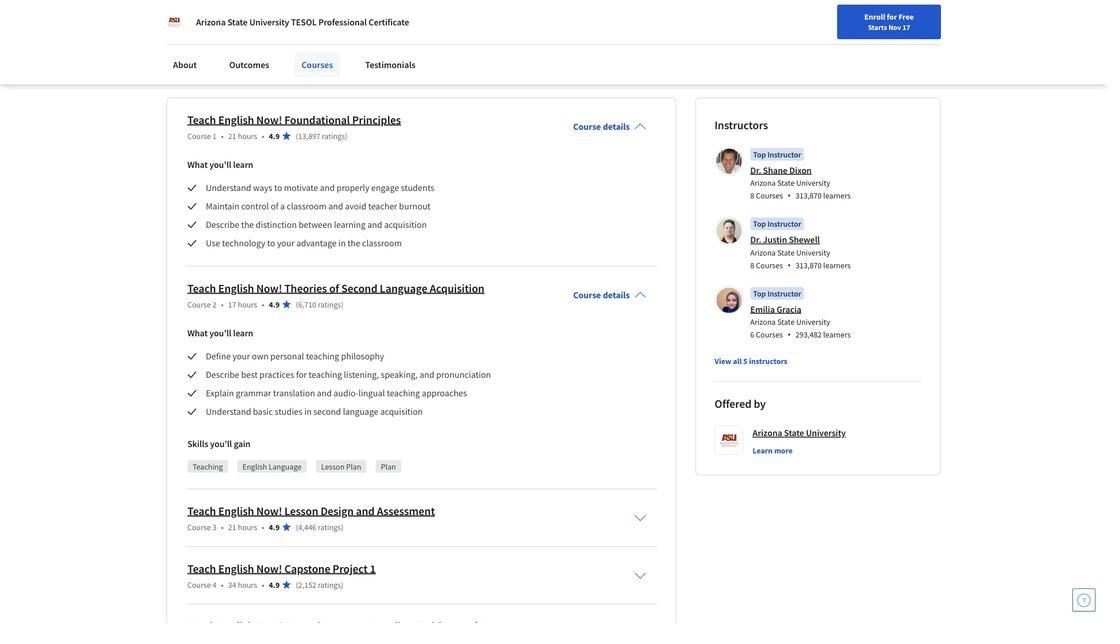 Task type: locate. For each thing, give the bounding box(es) containing it.
avoid
[[345, 201, 366, 212]]

1 vertical spatial language
[[269, 462, 302, 472]]

0 vertical spatial course details
[[573, 121, 630, 133]]

use
[[206, 238, 220, 249]]

english inside this course is designed for anyone who wants to teach english anywhere in the world.  if you want to become a teacher, polish your teaching skills, or add a credential to your resume, this is the course for you! get certified by a nationally- ranked university. read more
[[376, 23, 404, 34]]

university inside top instructor emilia gracia arizona state university 6 courses • 293,482 learners
[[797, 317, 831, 327]]

what you'll learn up define
[[187, 328, 253, 339]]

( down the capstone in the left of the page
[[296, 580, 298, 590]]

0 vertical spatial details
[[603, 121, 630, 133]]

understand up maintain
[[206, 182, 251, 194]]

acquisition down burnout
[[384, 219, 427, 231]]

1 ( from the top
[[296, 131, 298, 141]]

1 horizontal spatial of
[[329, 281, 339, 296]]

1 vertical spatial classroom
[[362, 238, 402, 249]]

1 vertical spatial describe
[[206, 369, 239, 381]]

course details button for teach english now! theories of second language acquisition
[[564, 274, 656, 317]]

top for dr. shane dixon
[[754, 150, 766, 160]]

plan
[[346, 462, 361, 472], [381, 462, 396, 472]]

courses
[[302, 59, 333, 70], [756, 191, 783, 201], [756, 260, 783, 271], [756, 330, 783, 340]]

hours down teach english now! foundational principles
[[238, 131, 257, 141]]

0 vertical spatial in
[[446, 23, 453, 34]]

details for teach english now! theories of second language acquisition
[[603, 290, 630, 301]]

0 vertical spatial lesson
[[321, 462, 345, 472]]

what
[[187, 159, 208, 171], [187, 328, 208, 339]]

now! up course 1 • 21 hours •
[[256, 113, 282, 127]]

0 vertical spatial 313,870
[[796, 191, 822, 201]]

1 vertical spatial acquisition
[[380, 406, 423, 418]]

2 313,870 from the top
[[796, 260, 822, 271]]

8 inside top instructor dr. justin shewell arizona state university 8 courses • 313,870 learners
[[751, 260, 755, 271]]

1 details from the top
[[603, 121, 630, 133]]

for up nov
[[887, 12, 897, 22]]

more right learn
[[775, 445, 793, 456]]

0 horizontal spatial lesson
[[285, 504, 318, 518]]

instructors
[[715, 118, 768, 133]]

teach up 4
[[187, 562, 216, 576]]

top inside top instructor dr. justin shewell arizona state university 8 courses • 313,870 learners
[[754, 219, 766, 229]]

courses inside top instructor dr. justin shewell arizona state university 8 courses • 313,870 learners
[[756, 260, 783, 271]]

instructor up dr. justin shewell link
[[768, 219, 802, 229]]

1 horizontal spatial is
[[422, 36, 428, 48]]

classroom
[[287, 201, 327, 212], [362, 238, 402, 249]]

dr. for dr. justin shewell
[[751, 234, 762, 246]]

the left world.
[[455, 23, 468, 34]]

your up the university.
[[192, 36, 209, 48]]

4.9 left 6,710
[[269, 300, 280, 310]]

what up define
[[187, 328, 208, 339]]

course
[[573, 121, 601, 133], [187, 131, 211, 141], [573, 290, 601, 301], [187, 300, 211, 310], [187, 522, 211, 533], [187, 580, 211, 590]]

state down dr. justin shewell link
[[778, 248, 795, 258]]

learners inside top instructor dr. justin shewell arizona state university 8 courses • 313,870 learners
[[824, 260, 851, 271]]

understand
[[206, 182, 251, 194], [206, 406, 251, 418]]

1 teach from the top
[[187, 113, 216, 127]]

2 8 from the top
[[751, 260, 755, 271]]

1 understand from the top
[[206, 182, 251, 194]]

6
[[751, 330, 755, 340]]

2 hours from the top
[[238, 300, 257, 310]]

language right the second on the left top
[[380, 281, 428, 296]]

arizona down shane
[[751, 178, 776, 188]]

hours right '34'
[[238, 580, 257, 590]]

explain grammar translation and audio-lingual teaching approaches
[[206, 388, 467, 399]]

0 vertical spatial 17
[[903, 22, 911, 32]]

5
[[744, 356, 748, 367]]

1 vertical spatial what you'll learn
[[187, 328, 253, 339]]

1 vertical spatial more
[[775, 445, 793, 456]]

0 horizontal spatial of
[[271, 201, 279, 212]]

( down theories
[[296, 300, 298, 310]]

( down teach english now! foundational principles
[[296, 131, 298, 141]]

in down learning
[[339, 238, 346, 249]]

0 vertical spatial more
[[188, 67, 210, 78]]

4.9 for theories
[[269, 300, 280, 310]]

show notifications image
[[952, 14, 966, 28]]

0 vertical spatial classroom
[[287, 201, 327, 212]]

0 horizontal spatial plan
[[346, 462, 361, 472]]

dr. justin shewell link
[[751, 234, 820, 246]]

ratings down foundational
[[322, 131, 345, 141]]

0 vertical spatial course details button
[[564, 105, 656, 149]]

teaching down the designed
[[211, 36, 244, 48]]

learners inside top instructor emilia gracia arizona state university 6 courses • 293,482 learners
[[824, 330, 851, 340]]

assessment
[[377, 504, 435, 518]]

0 vertical spatial 1
[[213, 131, 217, 141]]

8 for dr. shane dixon
[[751, 191, 755, 201]]

1 vertical spatial you'll
[[210, 328, 231, 339]]

1 vertical spatial 8
[[751, 260, 755, 271]]

2 teach from the top
[[187, 281, 216, 296]]

instructor inside top instructor dr. justin shewell arizona state university 8 courses • 313,870 learners
[[768, 219, 802, 229]]

1 now! from the top
[[256, 113, 282, 127]]

1 horizontal spatial by
[[754, 397, 766, 411]]

1 horizontal spatial language
[[380, 281, 428, 296]]

2 what you'll learn from the top
[[187, 328, 253, 339]]

learners inside top instructor dr. shane dixon arizona state university 8 courses • 313,870 learners
[[824, 191, 851, 201]]

the down learning
[[348, 238, 361, 249]]

4 hours from the top
[[238, 580, 257, 590]]

293,482
[[796, 330, 822, 340]]

1 vertical spatial learn
[[233, 328, 253, 339]]

arizona state university link
[[753, 426, 846, 440]]

2 vertical spatial in
[[304, 406, 312, 418]]

listening,
[[344, 369, 379, 381]]

) down design
[[341, 522, 344, 533]]

1 vertical spatial what
[[187, 328, 208, 339]]

313,870 down shewell
[[796, 260, 822, 271]]

for inside enroll for free starts nov 17
[[887, 12, 897, 22]]

what for understand ways to motivate and properly engage students
[[187, 159, 208, 171]]

3 teach from the top
[[187, 504, 216, 518]]

0 vertical spatial language
[[380, 281, 428, 296]]

1 describe from the top
[[206, 219, 239, 231]]

0 horizontal spatial by
[[552, 36, 562, 48]]

1 course details button from the top
[[564, 105, 656, 149]]

courses down justin
[[756, 260, 783, 271]]

course 3 • 21 hours •
[[187, 522, 264, 533]]

courses right 6
[[756, 330, 783, 340]]

instructor inside top instructor dr. shane dixon arizona state university 8 courses • 313,870 learners
[[768, 150, 802, 160]]

help center image
[[1078, 593, 1091, 607]]

1 top from the top
[[754, 150, 766, 160]]

0 vertical spatial describe
[[206, 219, 239, 231]]

2 instructor from the top
[[768, 219, 802, 229]]

courses down shane
[[756, 191, 783, 201]]

of
[[271, 201, 279, 212], [329, 281, 339, 296]]

you'll
[[210, 159, 231, 171], [210, 328, 231, 339], [210, 439, 232, 450]]

course down world.
[[445, 36, 470, 48]]

1 vertical spatial in
[[339, 238, 346, 249]]

course
[[184, 23, 210, 34], [445, 36, 470, 48]]

this
[[406, 36, 420, 48]]

dr. for dr. shane dixon
[[751, 165, 762, 176]]

1 vertical spatial course details
[[573, 290, 630, 301]]

of up the ( 6,710 ratings )
[[329, 281, 339, 296]]

instructor up dr. shane dixon "link"
[[768, 150, 802, 160]]

2 4.9 from the top
[[269, 300, 280, 310]]

1 course details from the top
[[573, 121, 630, 133]]

1 vertical spatial 1
[[370, 562, 376, 576]]

now! left the capstone in the left of the page
[[256, 562, 282, 576]]

0 vertical spatial 21
[[228, 131, 236, 141]]

understand for understand ways to motivate and properly engage students
[[206, 182, 251, 194]]

4 4.9 from the top
[[269, 580, 280, 590]]

nov
[[889, 22, 902, 32]]

1 dr. from the top
[[751, 165, 762, 176]]

dr. justin shewell image
[[717, 218, 742, 244]]

learn up ways
[[233, 159, 253, 171]]

4.9 left 4,446
[[269, 522, 280, 533]]

2 vertical spatial top
[[754, 289, 766, 299]]

teach up course 1 • 21 hours •
[[187, 113, 216, 127]]

classroom down teacher
[[362, 238, 402, 249]]

dr. shane dixon image
[[717, 149, 742, 174]]

0 horizontal spatial more
[[188, 67, 210, 78]]

1 vertical spatial dr.
[[751, 234, 762, 246]]

1 vertical spatial 21
[[228, 522, 236, 533]]

and left avoid at the left of page
[[328, 201, 343, 212]]

313,870
[[796, 191, 822, 201], [796, 260, 822, 271]]

define your own personal teaching philosophy
[[206, 351, 384, 362]]

3 ( from the top
[[296, 522, 298, 533]]

•
[[221, 131, 224, 141], [262, 131, 264, 141], [788, 190, 791, 202], [788, 259, 791, 272], [221, 300, 224, 310], [262, 300, 264, 310], [788, 329, 791, 341], [221, 522, 224, 533], [262, 522, 264, 533], [221, 580, 224, 590], [262, 580, 264, 590]]

top up emilia
[[754, 289, 766, 299]]

0 vertical spatial course
[[184, 23, 210, 34]]

courses down credential
[[302, 59, 333, 70]]

or
[[270, 36, 278, 48]]

4.9 for lesson
[[269, 522, 280, 533]]

by down become
[[552, 36, 562, 48]]

0 vertical spatial learn
[[233, 159, 253, 171]]

acquisition for understand basic studies in second language acquisition
[[380, 406, 423, 418]]

313,870 for dr. justin shewell
[[796, 260, 822, 271]]

1 vertical spatial lesson
[[285, 504, 318, 518]]

you'll down course 1 • 21 hours •
[[210, 159, 231, 171]]

what down course 1 • 21 hours •
[[187, 159, 208, 171]]

state down gracia
[[778, 317, 795, 327]]

arizona inside top instructor emilia gracia arizona state university 6 courses • 293,482 learners
[[751, 317, 776, 327]]

) for project
[[341, 580, 344, 590]]

0 vertical spatial what you'll learn
[[187, 159, 253, 171]]

3 top from the top
[[754, 289, 766, 299]]

1 4.9 from the top
[[269, 131, 280, 141]]

2 now! from the top
[[256, 281, 282, 296]]

courses inside courses link
[[302, 59, 333, 70]]

1 8 from the top
[[751, 191, 755, 201]]

8 inside top instructor dr. shane dixon arizona state university 8 courses • 313,870 learners
[[751, 191, 755, 201]]

0 vertical spatial is
[[212, 23, 218, 34]]

1 vertical spatial 17
[[228, 300, 236, 310]]

313,870 inside top instructor dr. shane dixon arizona state university 8 courses • 313,870 learners
[[796, 191, 822, 201]]

describe up explain
[[206, 369, 239, 381]]

2 top from the top
[[754, 219, 766, 229]]

of up distinction
[[271, 201, 279, 212]]

designed
[[220, 23, 255, 34]]

( down "teach english now! lesson design and assessment" on the bottom of the page
[[296, 522, 298, 533]]

0 vertical spatial acquisition
[[384, 219, 427, 231]]

properly
[[337, 182, 370, 194]]

1 instructor from the top
[[768, 150, 802, 160]]

17 inside enroll for free starts nov 17
[[903, 22, 911, 32]]

8 down dr. justin shewell link
[[751, 260, 755, 271]]

teach english now! theories of second language acquisition link
[[187, 281, 485, 296]]

1 vertical spatial by
[[754, 397, 766, 411]]

gracia
[[777, 304, 802, 315]]

1 hours from the top
[[238, 131, 257, 141]]

1 horizontal spatial plan
[[381, 462, 396, 472]]

read more button
[[166, 66, 210, 79]]

state up learn more button
[[784, 428, 805, 439]]

3 instructor from the top
[[768, 289, 802, 299]]

this
[[166, 23, 182, 34]]

all
[[733, 356, 742, 367]]

arizona down justin
[[751, 248, 776, 258]]

top up shane
[[754, 150, 766, 160]]

teach english now! capstone project 1
[[187, 562, 376, 576]]

grammar
[[236, 388, 271, 399]]

1 what you'll learn from the top
[[187, 159, 253, 171]]

add
[[280, 36, 294, 48]]

arizona up learn
[[753, 428, 783, 439]]

4.9
[[269, 131, 280, 141], [269, 300, 280, 310], [269, 522, 280, 533], [269, 580, 280, 590]]

21
[[228, 131, 236, 141], [228, 522, 236, 533]]

3 now! from the top
[[256, 504, 282, 518]]

arizona inside top instructor dr. shane dixon arizona state university 8 courses • 313,870 learners
[[751, 178, 776, 188]]

17 down the free
[[903, 22, 911, 32]]

for down world.
[[472, 36, 483, 48]]

plan up design
[[346, 462, 361, 472]]

dr. shane dixon link
[[751, 165, 812, 176]]

foundational
[[285, 113, 350, 127]]

course details
[[573, 121, 630, 133], [573, 290, 630, 301]]

1 vertical spatial details
[[603, 290, 630, 301]]

4.9 down teach english now! foundational principles
[[269, 131, 280, 141]]

1 vertical spatial top
[[754, 219, 766, 229]]

2 vertical spatial you'll
[[210, 439, 232, 450]]

teach english now! foundational principles link
[[187, 113, 401, 127]]

learn
[[233, 159, 253, 171], [233, 328, 253, 339]]

describe down maintain
[[206, 219, 239, 231]]

1 vertical spatial is
[[422, 36, 428, 48]]

0 vertical spatial you'll
[[210, 159, 231, 171]]

1 horizontal spatial 17
[[903, 22, 911, 32]]

4.9 down teach english now! capstone project 1 link
[[269, 580, 280, 590]]

is left the designed
[[212, 23, 218, 34]]

2 learners from the top
[[824, 260, 851, 271]]

hours for lesson
[[238, 522, 257, 533]]

4 ( from the top
[[296, 580, 298, 590]]

313,870 inside top instructor dr. justin shewell arizona state university 8 courses • 313,870 learners
[[796, 260, 822, 271]]

2 course details button from the top
[[564, 274, 656, 317]]

lesson
[[321, 462, 345, 472], [285, 504, 318, 518]]

course for teach english now! capstone project 1
[[187, 580, 211, 590]]

arizona down emilia
[[751, 317, 776, 327]]

world.
[[470, 23, 494, 34]]

lesson up design
[[321, 462, 345, 472]]

1 vertical spatial course
[[445, 36, 470, 48]]

speaking,
[[381, 369, 418, 381]]

teach for teach english now! theories of second language acquisition
[[187, 281, 216, 296]]

acquisition down lingual
[[380, 406, 423, 418]]

testimonials link
[[359, 52, 423, 77]]

top inside top instructor dr. shane dixon arizona state university 8 courses • 313,870 learners
[[754, 150, 766, 160]]

1 what from the top
[[187, 159, 208, 171]]

english inside english button
[[886, 13, 914, 25]]

tesol
[[291, 16, 317, 28]]

0 horizontal spatial is
[[212, 23, 218, 34]]

teaching up explain grammar translation and audio-lingual teaching approaches
[[309, 369, 342, 381]]

1 vertical spatial instructor
[[768, 219, 802, 229]]

2 learn from the top
[[233, 328, 253, 339]]

0 vertical spatial learners
[[824, 191, 851, 201]]

1 313,870 from the top
[[796, 191, 822, 201]]

2 ( from the top
[[296, 300, 298, 310]]

4 now! from the top
[[256, 562, 282, 576]]

3 hours from the top
[[238, 522, 257, 533]]

university.
[[195, 50, 235, 62]]

3 4.9 from the top
[[269, 522, 280, 533]]

0 vertical spatial by
[[552, 36, 562, 48]]

3 learners from the top
[[824, 330, 851, 340]]

describe for describe the distinction between learning and acquisition
[[206, 219, 239, 231]]

second
[[314, 406, 341, 418]]

ratings down design
[[318, 522, 341, 533]]

0 vertical spatial of
[[271, 201, 279, 212]]

motivate
[[284, 182, 318, 194]]

top inside top instructor emilia gracia arizona state university 6 courses • 293,482 learners
[[754, 289, 766, 299]]

2 what from the top
[[187, 328, 208, 339]]

studies
[[275, 406, 303, 418]]

acquisition
[[430, 281, 485, 296]]

your left own at left bottom
[[233, 351, 250, 362]]

0 vertical spatial instructor
[[768, 150, 802, 160]]

) for of
[[341, 300, 344, 310]]

learn up own at left bottom
[[233, 328, 253, 339]]

1 horizontal spatial more
[[775, 445, 793, 456]]

( for theories
[[296, 300, 298, 310]]

2 vertical spatial learners
[[824, 330, 851, 340]]

english
[[886, 13, 914, 25], [376, 23, 404, 34], [218, 113, 254, 127], [218, 281, 254, 296], [243, 462, 267, 472], [218, 504, 254, 518], [218, 562, 254, 576]]

0 vertical spatial 8
[[751, 191, 755, 201]]

1 horizontal spatial course
[[445, 36, 470, 48]]

2 vertical spatial instructor
[[768, 289, 802, 299]]

2 describe from the top
[[206, 369, 239, 381]]

course 2 • 17 hours •
[[187, 300, 264, 310]]

state inside top instructor dr. justin shewell arizona state university 8 courses • 313,870 learners
[[778, 248, 795, 258]]

1 learners from the top
[[824, 191, 851, 201]]

2 course details from the top
[[573, 290, 630, 301]]

learners for shewell
[[824, 260, 851, 271]]

course right this
[[184, 23, 210, 34]]

by
[[552, 36, 562, 48], [754, 397, 766, 411]]

practices
[[260, 369, 294, 381]]

teach english now! capstone project 1 link
[[187, 562, 376, 576]]

you'll left gain
[[210, 439, 232, 450]]

dr. inside top instructor dr. justin shewell arizona state university 8 courses • 313,870 learners
[[751, 234, 762, 246]]

8
[[751, 191, 755, 201], [751, 260, 755, 271]]

plan right lesson plan
[[381, 462, 396, 472]]

• inside top instructor dr. shane dixon arizona state university 8 courses • 313,870 learners
[[788, 190, 791, 202]]

instructor inside top instructor emilia gracia arizona state university 6 courses • 293,482 learners
[[768, 289, 802, 299]]

1 learn from the top
[[233, 159, 253, 171]]

) down project
[[341, 580, 344, 590]]

1
[[213, 131, 217, 141], [370, 562, 376, 576]]

hours right 3
[[238, 522, 257, 533]]

classroom down motivate
[[287, 201, 327, 212]]

in left second
[[304, 406, 312, 418]]

4.9 for capstone
[[269, 580, 280, 590]]

1 vertical spatial understand
[[206, 406, 251, 418]]

(
[[296, 131, 298, 141], [296, 300, 298, 310], [296, 522, 298, 533], [296, 580, 298, 590]]

now!
[[256, 113, 282, 127], [256, 281, 282, 296], [256, 504, 282, 518], [256, 562, 282, 576]]

0 vertical spatial what
[[187, 159, 208, 171]]

0 horizontal spatial course
[[184, 23, 210, 34]]

certificate
[[369, 16, 409, 28]]

teach up 2
[[187, 281, 216, 296]]

in right the anywhere
[[446, 23, 453, 34]]

0 horizontal spatial classroom
[[287, 201, 327, 212]]

2 details from the top
[[603, 290, 630, 301]]

in
[[446, 23, 453, 34], [339, 238, 346, 249], [304, 406, 312, 418]]

you'll for understand
[[210, 159, 231, 171]]

None search field
[[164, 7, 441, 30]]

1 vertical spatial 313,870
[[796, 260, 822, 271]]

8 down dr. shane dixon "link"
[[751, 191, 755, 201]]

what you'll learn for define
[[187, 328, 253, 339]]

2 understand from the top
[[206, 406, 251, 418]]

1 vertical spatial learners
[[824, 260, 851, 271]]

teach up 3
[[187, 504, 216, 518]]

best
[[241, 369, 258, 381]]

0 vertical spatial dr.
[[751, 165, 762, 176]]

language
[[380, 281, 428, 296], [269, 462, 302, 472]]

2 21 from the top
[[228, 522, 236, 533]]

by right "offered"
[[754, 397, 766, 411]]

basic
[[253, 406, 273, 418]]

ratings
[[322, 131, 345, 141], [318, 300, 341, 310], [318, 522, 341, 533], [318, 580, 341, 590]]

2 dr. from the top
[[751, 234, 762, 246]]

1 vertical spatial course details button
[[564, 274, 656, 317]]

capstone
[[285, 562, 331, 576]]

state down dr. shane dixon "link"
[[778, 178, 795, 188]]

university inside top instructor dr. justin shewell arizona state university 8 courses • 313,870 learners
[[797, 248, 831, 258]]

2 horizontal spatial in
[[446, 23, 453, 34]]

instructor up gracia
[[768, 289, 802, 299]]

instructor for shane
[[768, 150, 802, 160]]

1 21 from the top
[[228, 131, 236, 141]]

become
[[552, 23, 583, 34]]

acquisition
[[384, 219, 427, 231], [380, 406, 423, 418]]

top for emilia gracia
[[754, 289, 766, 299]]

skills you'll gain
[[187, 439, 251, 450]]

dr. inside top instructor dr. shane dixon arizona state university 8 courses • 313,870 learners
[[751, 165, 762, 176]]

lesson up 4,446
[[285, 504, 318, 518]]

0 vertical spatial understand
[[206, 182, 251, 194]]

4 teach from the top
[[187, 562, 216, 576]]

0 vertical spatial top
[[754, 150, 766, 160]]

0 horizontal spatial in
[[304, 406, 312, 418]]



Task type: describe. For each thing, give the bounding box(es) containing it.
ranked
[[166, 50, 193, 62]]

offered
[[715, 397, 752, 411]]

a down become
[[564, 36, 568, 48]]

21 for teach english now! foundational principles
[[228, 131, 236, 141]]

view all 5 instructors
[[715, 356, 788, 367]]

your down teach
[[354, 36, 371, 48]]

2,152
[[298, 580, 316, 590]]

learn for your
[[233, 328, 253, 339]]

course details button for teach english now! foundational principles
[[564, 105, 656, 149]]

details for teach english now! foundational principles
[[603, 121, 630, 133]]

skills
[[187, 439, 208, 450]]

describe for describe best practices for teaching listening, speaking, and pronunciation
[[206, 369, 239, 381]]

who
[[300, 23, 316, 34]]

now! for lesson
[[256, 504, 282, 518]]

to right want
[[542, 23, 550, 34]]

the up technology
[[241, 219, 254, 231]]

enroll for free starts nov 17
[[865, 12, 914, 32]]

1 horizontal spatial lesson
[[321, 462, 345, 472]]

shane
[[763, 165, 788, 176]]

to right ways
[[274, 182, 282, 194]]

0 horizontal spatial 1
[[213, 131, 217, 141]]

1 horizontal spatial in
[[339, 238, 346, 249]]

audio-
[[334, 388, 359, 399]]

use technology to your advantage in the classroom
[[206, 238, 402, 249]]

language
[[343, 406, 379, 418]]

outcomes link
[[222, 52, 276, 77]]

you'll for define
[[210, 328, 231, 339]]

between
[[299, 219, 332, 231]]

your down distinction
[[277, 238, 295, 249]]

own
[[252, 351, 269, 362]]

describe best practices for teaching listening, speaking, and pronunciation
[[206, 369, 491, 381]]

to down distinction
[[267, 238, 275, 249]]

teaching
[[193, 462, 223, 472]]

describe the distinction between learning and acquisition
[[206, 219, 427, 231]]

learn for ways
[[233, 159, 253, 171]]

anyone
[[269, 23, 298, 34]]

313,870 for dr. shane dixon
[[796, 191, 822, 201]]

professional
[[319, 16, 367, 28]]

a up nationally-
[[585, 23, 590, 34]]

arizona inside top instructor dr. justin shewell arizona state university 8 courses • 313,870 learners
[[751, 248, 776, 258]]

ratings for capstone
[[318, 580, 341, 590]]

nationally-
[[570, 36, 612, 48]]

learning
[[334, 219, 366, 231]]

( for foundational
[[296, 131, 298, 141]]

8 for dr. justin shewell
[[751, 260, 755, 271]]

if
[[498, 23, 503, 34]]

0 horizontal spatial 17
[[228, 300, 236, 310]]

shopping cart: 1 item image
[[838, 9, 860, 27]]

21 for teach english now! lesson design and assessment
[[228, 522, 236, 533]]

1 vertical spatial of
[[329, 281, 339, 296]]

teach for teach english now! lesson design and assessment
[[187, 504, 216, 518]]

personal
[[270, 351, 304, 362]]

instructor for gracia
[[768, 289, 802, 299]]

outcomes
[[229, 59, 269, 70]]

arizona state university image
[[166, 14, 182, 30]]

you!
[[485, 36, 502, 48]]

engage
[[371, 182, 399, 194]]

english button
[[865, 0, 935, 37]]

teaching down the speaking,
[[387, 388, 420, 399]]

hours for theories
[[238, 300, 257, 310]]

) for design
[[341, 522, 344, 533]]

control
[[241, 201, 269, 212]]

technology
[[222, 238, 265, 249]]

course for teach english now! theories of second language acquisition
[[187, 300, 211, 310]]

0 horizontal spatial language
[[269, 462, 302, 472]]

for down define your own personal teaching philosophy
[[296, 369, 307, 381]]

philosophy
[[341, 351, 384, 362]]

top instructor dr. shane dixon arizona state university 8 courses • 313,870 learners
[[751, 150, 851, 202]]

understand basic studies in second language acquisition
[[206, 406, 423, 418]]

teach
[[353, 23, 374, 34]]

course details for teach english now! theories of second language acquisition
[[573, 290, 630, 301]]

emilia gracia link
[[751, 304, 802, 315]]

polish
[[166, 36, 190, 48]]

4,446
[[298, 522, 316, 533]]

ratings for foundational
[[322, 131, 345, 141]]

arizona up the university.
[[196, 16, 226, 28]]

maintain
[[206, 201, 240, 212]]

theories
[[285, 281, 327, 296]]

what for define your own personal teaching philosophy
[[187, 328, 208, 339]]

advantage
[[296, 238, 337, 249]]

and right design
[[356, 504, 375, 518]]

get
[[503, 36, 517, 48]]

learners for dixon
[[824, 191, 851, 201]]

state inside top instructor emilia gracia arizona state university 6 courses • 293,482 learners
[[778, 317, 795, 327]]

about
[[173, 59, 197, 70]]

view
[[715, 356, 732, 367]]

in inside this course is designed for anyone who wants to teach english anywhere in the world.  if you want to become a teacher, polish your teaching skills, or add a credential to your resume, this is the course for you! get certified by a nationally- ranked university. read more
[[446, 23, 453, 34]]

courses link
[[295, 52, 340, 77]]

teaching inside this course is designed for anyone who wants to teach english anywhere in the world.  if you want to become a teacher, polish your teaching skills, or add a credential to your resume, this is the course for you! get certified by a nationally- ranked university. read more
[[211, 36, 244, 48]]

more inside button
[[775, 445, 793, 456]]

resume,
[[373, 36, 404, 48]]

and down teacher
[[368, 219, 382, 231]]

teacher,
[[591, 23, 622, 34]]

learn more
[[753, 445, 793, 456]]

13,897
[[298, 131, 320, 141]]

ratings for theories
[[318, 300, 341, 310]]

understand ways to motivate and properly engage students
[[206, 182, 435, 194]]

teach for teach english now! foundational principles
[[187, 113, 216, 127]]

learn
[[753, 445, 773, 456]]

hours for foundational
[[238, 131, 257, 141]]

acquisition for describe the distinction between learning and acquisition
[[384, 219, 427, 231]]

enroll
[[865, 12, 886, 22]]

ratings for lesson
[[318, 522, 341, 533]]

arizona state university
[[753, 428, 846, 439]]

dixon
[[790, 165, 812, 176]]

anywhere
[[406, 23, 444, 34]]

want
[[521, 23, 540, 34]]

shewell
[[789, 234, 820, 246]]

explain
[[206, 388, 234, 399]]

teach for teach english now! capstone project 1
[[187, 562, 216, 576]]

starts
[[868, 22, 888, 32]]

and up approaches
[[420, 369, 435, 381]]

to down professional
[[344, 36, 352, 48]]

courses inside top instructor dr. shane dixon arizona state university 8 courses • 313,870 learners
[[756, 191, 783, 201]]

translation
[[273, 388, 315, 399]]

) for principles
[[345, 131, 348, 141]]

the down the anywhere
[[430, 36, 443, 48]]

1 horizontal spatial classroom
[[362, 238, 402, 249]]

design
[[321, 504, 354, 518]]

state inside top instructor dr. shane dixon arizona state university 8 courses • 313,870 learners
[[778, 178, 795, 188]]

top instructor emilia gracia arizona state university 6 courses • 293,482 learners
[[751, 289, 851, 341]]

course details for teach english now! foundational principles
[[573, 121, 630, 133]]

wants
[[318, 23, 341, 34]]

to left teach
[[343, 23, 351, 34]]

teach english now! lesson design and assessment link
[[187, 504, 435, 518]]

understand for understand basic studies in second language acquisition
[[206, 406, 251, 418]]

lingual
[[359, 388, 385, 399]]

emilia
[[751, 304, 775, 315]]

emilia gracia image
[[717, 288, 742, 313]]

pronunciation
[[436, 369, 491, 381]]

now! for capstone
[[256, 562, 282, 576]]

what you'll learn for understand
[[187, 159, 253, 171]]

state up skills,
[[228, 16, 248, 28]]

more inside this course is designed for anyone who wants to teach english anywhere in the world.  if you want to become a teacher, polish your teaching skills, or add a credential to your resume, this is the course for you! get certified by a nationally- ranked university. read more
[[188, 67, 210, 78]]

instructor for justin
[[768, 219, 802, 229]]

ways
[[253, 182, 272, 194]]

course 4 • 34 hours •
[[187, 580, 264, 590]]

course for teach english now! lesson design and assessment
[[187, 522, 211, 533]]

credential
[[303, 36, 342, 48]]

university inside top instructor dr. shane dixon arizona state university 8 courses • 313,870 learners
[[797, 178, 831, 188]]

6,710
[[298, 300, 316, 310]]

top for dr. justin shewell
[[754, 219, 766, 229]]

1 horizontal spatial 1
[[370, 562, 376, 576]]

a right add at the left top of page
[[296, 36, 301, 48]]

( for capstone
[[296, 580, 298, 590]]

• inside top instructor dr. justin shewell arizona state university 8 courses • 313,870 learners
[[788, 259, 791, 272]]

• inside top instructor emilia gracia arizona state university 6 courses • 293,482 learners
[[788, 329, 791, 341]]

arizona state university tesol professional certificate
[[196, 16, 409, 28]]

justin
[[763, 234, 787, 246]]

courses inside top instructor emilia gracia arizona state university 6 courses • 293,482 learners
[[756, 330, 783, 340]]

2 plan from the left
[[381, 462, 396, 472]]

define
[[206, 351, 231, 362]]

( 6,710 ratings )
[[296, 300, 344, 310]]

by inside this course is designed for anyone who wants to teach english anywhere in the world.  if you want to become a teacher, polish your teaching skills, or add a credential to your resume, this is the course for you! get certified by a nationally- ranked university. read more
[[552, 36, 562, 48]]

34
[[228, 580, 236, 590]]

1 plan from the left
[[346, 462, 361, 472]]

certified
[[519, 36, 550, 48]]

offered by
[[715, 397, 766, 411]]

now! for foundational
[[256, 113, 282, 127]]

hours for capstone
[[238, 580, 257, 590]]

a up distinction
[[280, 201, 285, 212]]

course for teach english now! foundational principles
[[187, 131, 211, 141]]

( for lesson
[[296, 522, 298, 533]]

project
[[333, 562, 368, 576]]

university inside arizona state university link
[[806, 428, 846, 439]]

4.9 for foundational
[[269, 131, 280, 141]]

2
[[213, 300, 217, 310]]

for up skills,
[[257, 23, 267, 34]]

and up maintain control of a classroom and avoid teacher burnout
[[320, 182, 335, 194]]

teaching up describe best practices for teaching listening, speaking, and pronunciation
[[306, 351, 339, 362]]

now! for theories
[[256, 281, 282, 296]]

english language
[[243, 462, 302, 472]]

and up second
[[317, 388, 332, 399]]

read
[[166, 67, 186, 78]]



Task type: vqa. For each thing, say whether or not it's contained in the screenshot.
charge
no



